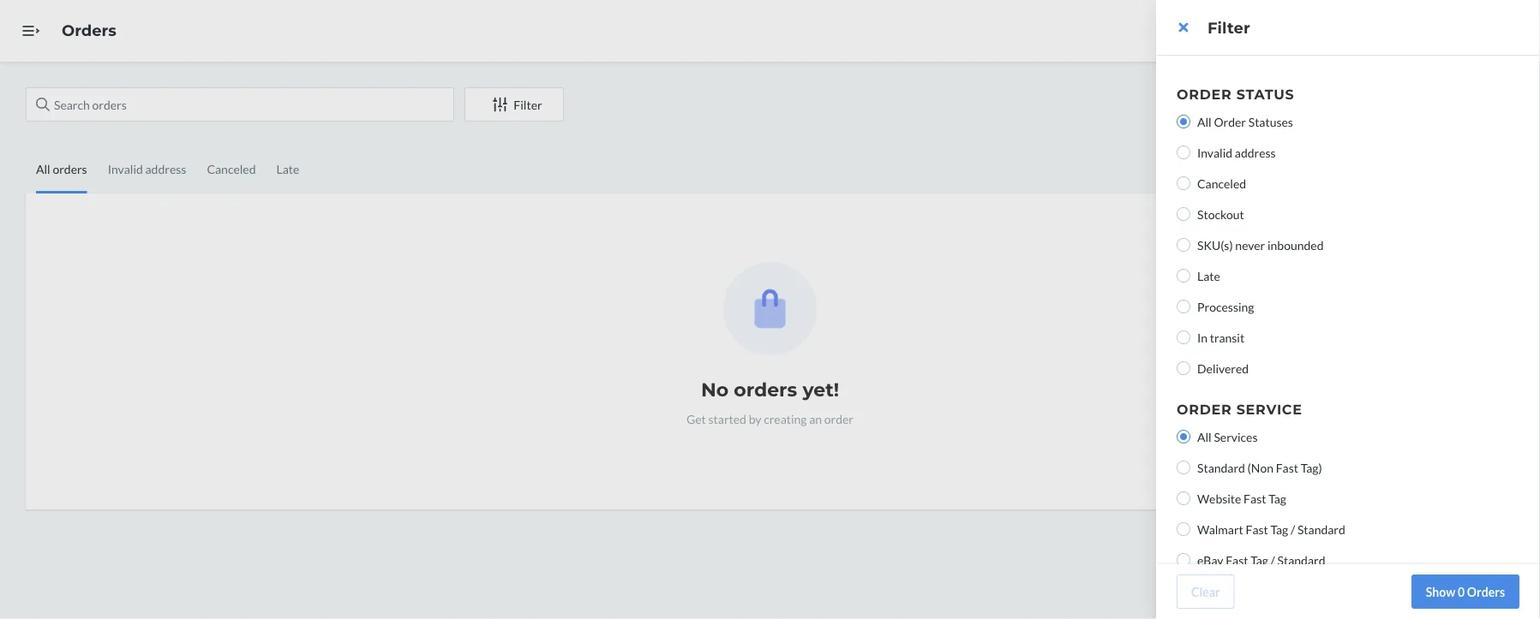 Task type: describe. For each thing, give the bounding box(es) containing it.
all for order service
[[1198, 430, 1212, 445]]

sku(s) never inbounded
[[1198, 238, 1324, 253]]

address
[[1235, 145, 1277, 160]]

walmart fast tag / standard
[[1198, 523, 1346, 537]]

tag for website
[[1269, 492, 1287, 506]]

fast for website
[[1244, 492, 1267, 506]]

filter
[[1208, 18, 1251, 37]]

standard for walmart fast tag / standard
[[1298, 523, 1346, 537]]

all for order status
[[1198, 114, 1212, 129]]

orders
[[1468, 585, 1506, 600]]

tag for ebay
[[1251, 554, 1269, 568]]

(non
[[1248, 461, 1274, 475]]

delivered
[[1198, 361, 1250, 376]]

all services
[[1198, 430, 1258, 445]]

website fast tag
[[1198, 492, 1287, 506]]

standard for ebay fast tag / standard
[[1278, 554, 1326, 568]]

invalid address
[[1198, 145, 1277, 160]]

canceled
[[1198, 176, 1247, 191]]

late
[[1198, 269, 1221, 283]]

never
[[1236, 238, 1266, 253]]

invalid
[[1198, 145, 1233, 160]]

status
[[1237, 86, 1295, 102]]

tag for walmart
[[1271, 523, 1289, 537]]

in
[[1198, 331, 1208, 345]]

1 vertical spatial order
[[1215, 114, 1247, 129]]

close image
[[1179, 21, 1189, 34]]

order for service
[[1177, 401, 1233, 418]]

fast left tag)
[[1277, 461, 1299, 475]]

service
[[1237, 401, 1303, 418]]



Task type: vqa. For each thing, say whether or not it's contained in the screenshot.
customer to the bottom
no



Task type: locate. For each thing, give the bounding box(es) containing it.
0 vertical spatial order
[[1177, 86, 1233, 102]]

/ for ebay
[[1271, 554, 1276, 568]]

statuses
[[1249, 114, 1294, 129]]

fast for ebay
[[1226, 554, 1249, 568]]

stockout
[[1198, 207, 1245, 222]]

fast right "ebay"
[[1226, 554, 1249, 568]]

all left the services at the right
[[1198, 430, 1212, 445]]

tag up ebay fast tag / standard
[[1271, 523, 1289, 537]]

2 vertical spatial tag
[[1251, 554, 1269, 568]]

fast
[[1277, 461, 1299, 475], [1244, 492, 1267, 506], [1246, 523, 1269, 537], [1226, 554, 1249, 568]]

order
[[1177, 86, 1233, 102], [1215, 114, 1247, 129], [1177, 401, 1233, 418]]

ebay fast tag / standard
[[1198, 554, 1326, 568]]

tag up walmart fast tag / standard
[[1269, 492, 1287, 506]]

0 vertical spatial standard
[[1198, 461, 1246, 475]]

1 vertical spatial standard
[[1298, 523, 1346, 537]]

all up invalid
[[1198, 114, 1212, 129]]

/ down walmart fast tag / standard
[[1271, 554, 1276, 568]]

order down order status
[[1215, 114, 1247, 129]]

0 horizontal spatial /
[[1271, 554, 1276, 568]]

ebay
[[1198, 554, 1224, 568]]

/
[[1291, 523, 1296, 537], [1271, 554, 1276, 568]]

standard down tag)
[[1298, 523, 1346, 537]]

1 all from the top
[[1198, 114, 1212, 129]]

in transit
[[1198, 331, 1245, 345]]

tag
[[1269, 492, 1287, 506], [1271, 523, 1289, 537], [1251, 554, 1269, 568]]

tag)
[[1301, 461, 1323, 475]]

tag down walmart fast tag / standard
[[1251, 554, 1269, 568]]

0 vertical spatial /
[[1291, 523, 1296, 537]]

0 vertical spatial all
[[1198, 114, 1212, 129]]

transit
[[1211, 331, 1245, 345]]

1 vertical spatial tag
[[1271, 523, 1289, 537]]

website
[[1198, 492, 1242, 506]]

order service
[[1177, 401, 1303, 418]]

0
[[1459, 585, 1466, 600]]

clear
[[1192, 585, 1221, 600]]

2 vertical spatial standard
[[1278, 554, 1326, 568]]

walmart
[[1198, 523, 1244, 537]]

all
[[1198, 114, 1212, 129], [1198, 430, 1212, 445]]

processing
[[1198, 300, 1255, 314]]

fast down standard (non fast tag) on the right bottom
[[1244, 492, 1267, 506]]

standard down walmart fast tag / standard
[[1278, 554, 1326, 568]]

1 vertical spatial all
[[1198, 430, 1212, 445]]

standard up the website
[[1198, 461, 1246, 475]]

show
[[1427, 585, 1456, 600]]

order up all services
[[1177, 401, 1233, 418]]

order up all order statuses
[[1177, 86, 1233, 102]]

/ for walmart
[[1291, 523, 1296, 537]]

clear button
[[1177, 575, 1235, 610]]

standard (non fast tag)
[[1198, 461, 1323, 475]]

inbounded
[[1268, 238, 1324, 253]]

/ up ebay fast tag / standard
[[1291, 523, 1296, 537]]

None radio
[[1177, 146, 1191, 159], [1177, 208, 1191, 221], [1177, 238, 1191, 252], [1177, 300, 1191, 314], [1177, 331, 1191, 345], [1177, 362, 1191, 376], [1177, 461, 1191, 475], [1177, 146, 1191, 159], [1177, 208, 1191, 221], [1177, 238, 1191, 252], [1177, 300, 1191, 314], [1177, 331, 1191, 345], [1177, 362, 1191, 376], [1177, 461, 1191, 475]]

0 vertical spatial tag
[[1269, 492, 1287, 506]]

1 vertical spatial /
[[1271, 554, 1276, 568]]

show 0 orders
[[1427, 585, 1506, 600]]

sku(s)
[[1198, 238, 1234, 253]]

services
[[1215, 430, 1258, 445]]

2 vertical spatial order
[[1177, 401, 1233, 418]]

show 0 orders button
[[1412, 575, 1520, 610]]

standard
[[1198, 461, 1246, 475], [1298, 523, 1346, 537], [1278, 554, 1326, 568]]

order status
[[1177, 86, 1295, 102]]

None radio
[[1177, 115, 1191, 129], [1177, 177, 1191, 190], [1177, 269, 1191, 283], [1177, 430, 1191, 444], [1177, 492, 1191, 506], [1177, 523, 1191, 537], [1177, 554, 1191, 568], [1177, 115, 1191, 129], [1177, 177, 1191, 190], [1177, 269, 1191, 283], [1177, 430, 1191, 444], [1177, 492, 1191, 506], [1177, 523, 1191, 537], [1177, 554, 1191, 568]]

order for status
[[1177, 86, 1233, 102]]

1 horizontal spatial /
[[1291, 523, 1296, 537]]

2 all from the top
[[1198, 430, 1212, 445]]

all order statuses
[[1198, 114, 1294, 129]]

fast for walmart
[[1246, 523, 1269, 537]]

fast up ebay fast tag / standard
[[1246, 523, 1269, 537]]



